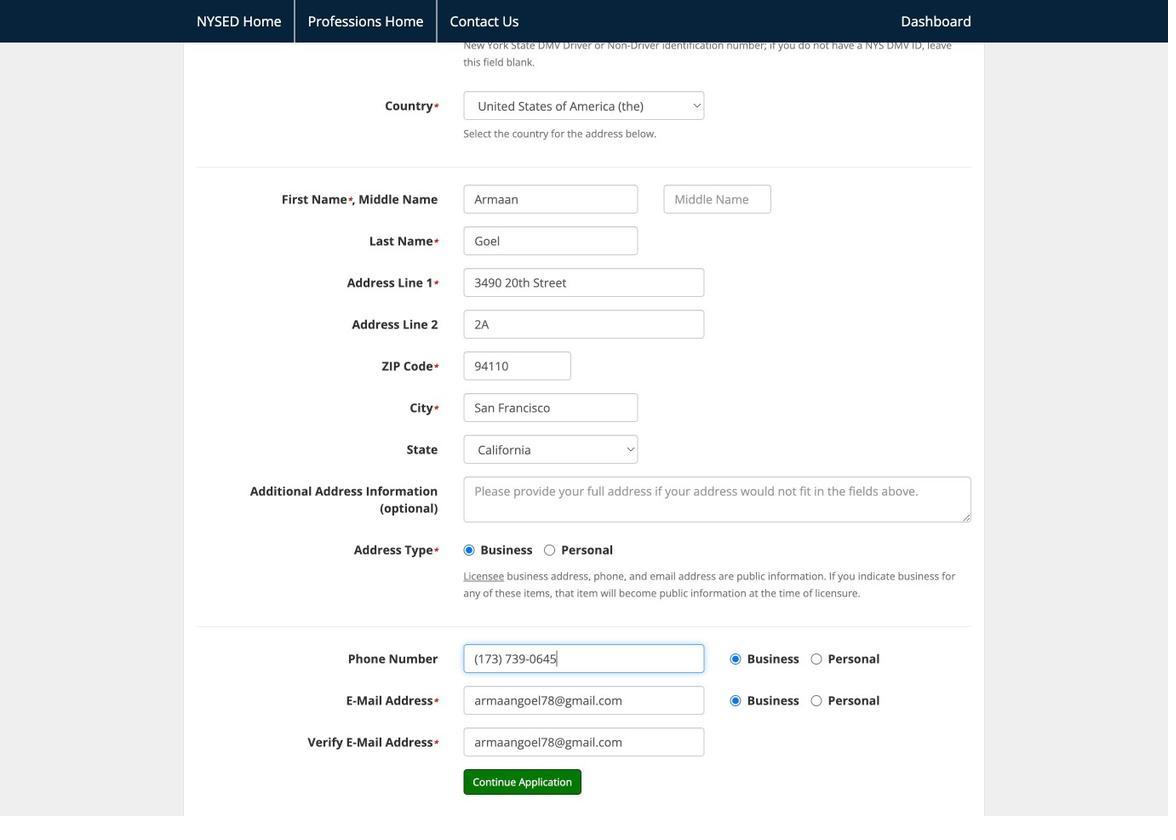 Task type: vqa. For each thing, say whether or not it's contained in the screenshot.
MM/DD/YYYY "text box"
no



Task type: describe. For each thing, give the bounding box(es) containing it.
City text field
[[464, 394, 638, 423]]

Email text field
[[464, 687, 705, 716]]

First Name text field
[[464, 185, 638, 214]]

Please provide your full address if your address would not fit in the fields above. text field
[[464, 477, 972, 523]]

Last Name text field
[[464, 227, 638, 256]]

Enter phone number (optional) text field
[[464, 645, 705, 674]]

Address Line 2 text field
[[464, 310, 705, 339]]

ZIP Code text field
[[464, 352, 571, 381]]



Task type: locate. For each thing, give the bounding box(es) containing it.
None radio
[[464, 545, 475, 556]]

None submit
[[464, 770, 582, 796]]

Please re-enter your e-mail address. text field
[[464, 728, 705, 757]]

Middle Name text field
[[664, 185, 772, 214]]

None radio
[[544, 545, 555, 556], [730, 654, 742, 665], [811, 654, 822, 665], [730, 696, 742, 707], [811, 696, 822, 707], [544, 545, 555, 556], [730, 654, 742, 665], [811, 654, 822, 665], [730, 696, 742, 707], [811, 696, 822, 707]]

Address Line 1 text field
[[464, 268, 705, 297]]

ID text field
[[464, 3, 638, 32]]



